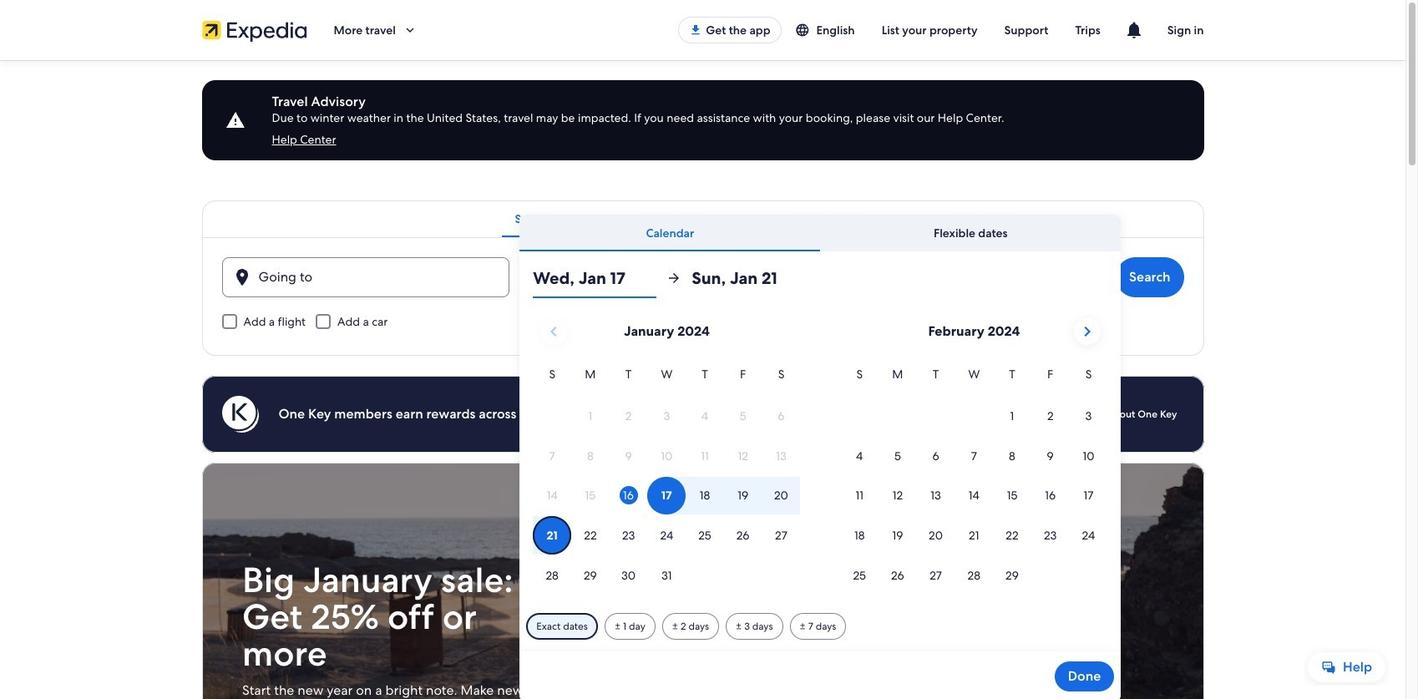 Task type: vqa. For each thing, say whether or not it's contained in the screenshot.
more travel Icon
yes



Task type: locate. For each thing, give the bounding box(es) containing it.
next month image
[[1077, 322, 1097, 342]]

communication center icon image
[[1124, 20, 1144, 40]]

application
[[533, 312, 1108, 596]]

more travel image
[[402, 23, 417, 38]]

main content
[[0, 60, 1406, 699]]

directional image
[[667, 271, 682, 286]]

tab list
[[202, 200, 1204, 237], [520, 215, 1121, 251]]

expedia logo image
[[202, 18, 307, 42]]

previous month image
[[544, 322, 564, 342]]



Task type: describe. For each thing, give the bounding box(es) containing it.
download the app button image
[[689, 23, 703, 37]]

february 2024 element
[[841, 365, 1108, 596]]

january 2024 element
[[533, 365, 800, 596]]

travel alert notification region
[[182, 60, 1224, 160]]

small image
[[795, 23, 817, 38]]

today element
[[619, 487, 638, 505]]

travel sale activities deals image
[[202, 463, 1204, 699]]



